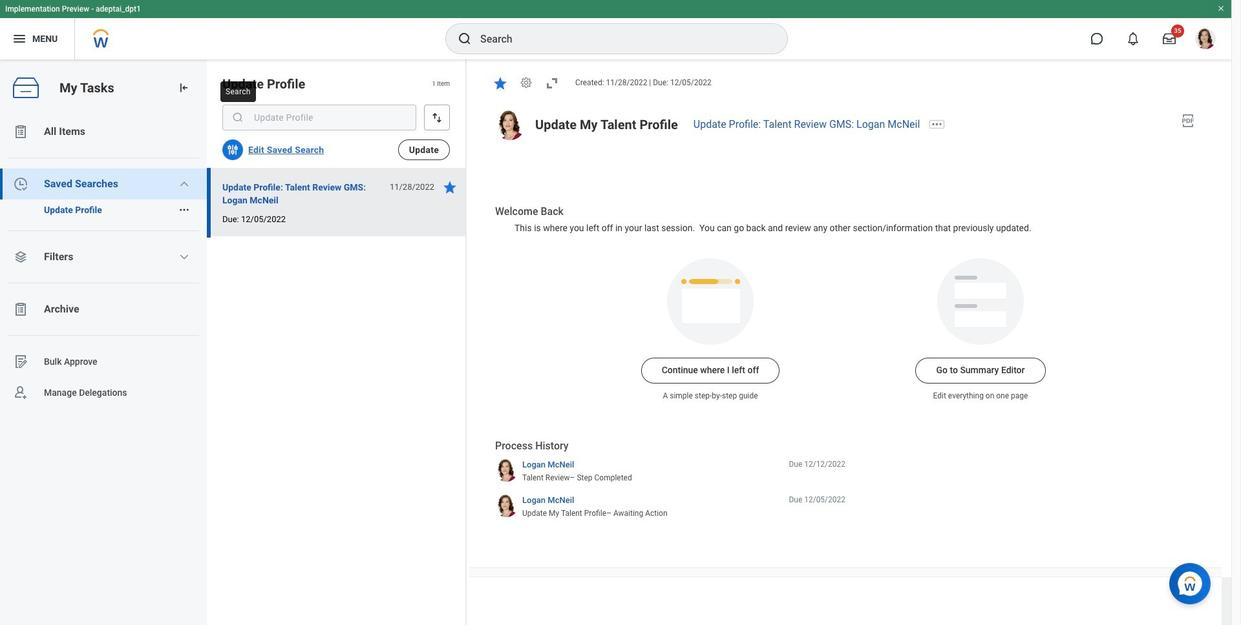 Task type: locate. For each thing, give the bounding box(es) containing it.
1 vertical spatial chevron down image
[[179, 252, 190, 262]]

star image
[[442, 180, 458, 195]]

perspective image
[[13, 250, 28, 265]]

chevron down image down related actions icon
[[179, 252, 190, 262]]

1 clipboard image from the top
[[13, 124, 28, 140]]

configure image
[[226, 144, 239, 156]]

none text field inside item list 'element'
[[222, 105, 416, 131]]

gear image
[[520, 77, 533, 89]]

process history region
[[495, 439, 846, 524]]

0 vertical spatial clipboard image
[[13, 124, 28, 140]]

1 vertical spatial clipboard image
[[13, 302, 28, 317]]

chevron down image up related actions icon
[[179, 179, 190, 189]]

clipboard image
[[13, 124, 28, 140], [13, 302, 28, 317]]

chevron down image
[[179, 179, 190, 189], [179, 252, 190, 262]]

search image
[[231, 111, 244, 124]]

2 chevron down image from the top
[[179, 252, 190, 262]]

inbox large image
[[1163, 32, 1176, 45]]

1 chevron down image from the top
[[179, 179, 190, 189]]

list
[[0, 116, 207, 409]]

banner
[[0, 0, 1232, 59]]

Search Workday  search field
[[480, 25, 761, 53]]

2 clipboard image from the top
[[13, 302, 28, 317]]

tooltip
[[218, 79, 258, 105]]

clipboard image up clock check image
[[13, 124, 28, 140]]

sort image
[[431, 111, 444, 124]]

user plus image
[[13, 385, 28, 401]]

clipboard image down the perspective image in the left of the page
[[13, 302, 28, 317]]

0 vertical spatial chevron down image
[[179, 179, 190, 189]]

None text field
[[222, 105, 416, 131]]



Task type: describe. For each thing, give the bounding box(es) containing it.
clock check image
[[13, 176, 28, 192]]

rename image
[[13, 354, 28, 370]]

fullscreen image
[[544, 76, 560, 91]]

justify image
[[12, 31, 27, 47]]

view printable version (pdf) image
[[1181, 113, 1196, 129]]

notifications large image
[[1127, 32, 1140, 45]]

employee's photo (logan mcneil) image
[[495, 110, 525, 140]]

chevron down image for the perspective image in the left of the page
[[179, 252, 190, 262]]

chevron down image for clock check image
[[179, 179, 190, 189]]

profile logan mcneil image
[[1195, 28, 1216, 52]]

search image
[[457, 31, 473, 47]]

star image
[[493, 76, 508, 91]]

transformation import image
[[177, 81, 190, 94]]

related actions image
[[178, 204, 190, 216]]

item list element
[[207, 59, 467, 626]]

close environment banner image
[[1217, 5, 1225, 12]]



Task type: vqa. For each thing, say whether or not it's contained in the screenshot.
2nd "chevron down" icon from the top
yes



